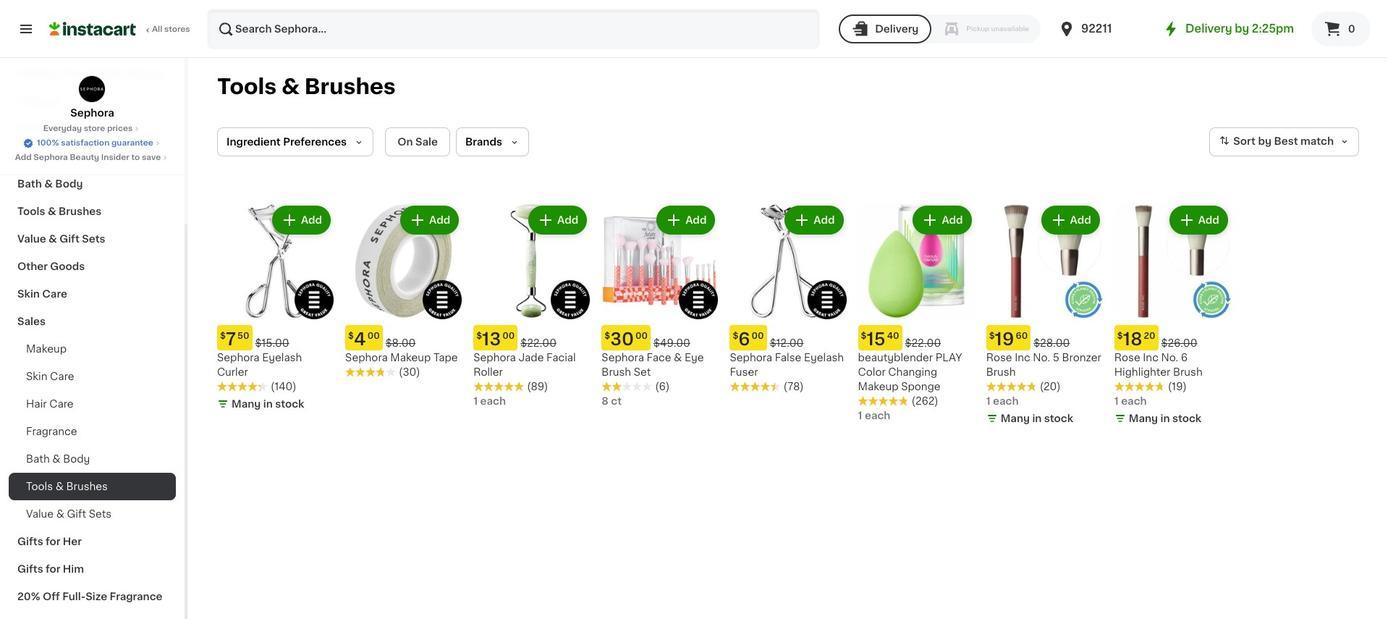 Task type: describe. For each thing, give the bounding box(es) containing it.
on sale button
[[385, 127, 450, 156]]

value for skin care
[[26, 509, 54, 519]]

brands
[[466, 137, 503, 147]]

add button for 18
[[1171, 207, 1227, 233]]

him
[[63, 564, 84, 574]]

$19.60 original price: $28.00 element
[[987, 325, 1103, 351]]

8
[[602, 396, 609, 406]]

$ 7 50 $15.00 sephora eyelash curler
[[217, 331, 302, 377]]

$12.00
[[770, 338, 804, 348]]

fragrance for makeup
[[17, 151, 70, 161]]

(262)
[[912, 396, 939, 406]]

body for makeup
[[55, 179, 83, 189]]

(6)
[[656, 382, 670, 392]]

sephora inside add sephora beauty insider to save link
[[34, 154, 68, 161]]

eye
[[685, 353, 704, 363]]

rose inside $ 19 60 $28.00 rose inc no. 5 bronzer brush
[[987, 353, 1013, 363]]

$7.50 original price: $15.00 element
[[217, 325, 334, 351]]

gifts for him
[[17, 564, 84, 574]]

hair for skin care
[[26, 399, 47, 409]]

sort
[[1234, 136, 1256, 146]]

party
[[60, 69, 89, 79]]

$8.00
[[386, 338, 416, 348]]

many for 18
[[1129, 414, 1159, 424]]

sephora inside 'sephora false eyelash fuser'
[[730, 353, 773, 363]]

gifts for gifts for him
[[17, 564, 43, 574]]

all stores
[[152, 25, 190, 33]]

in for 19
[[1033, 414, 1042, 424]]

2 makeup link from the top
[[9, 335, 176, 363]]

00 for 30
[[636, 332, 648, 340]]

6 inside the rose inc no. 6 highlighter brush
[[1182, 353, 1188, 363]]

100% satisfaction guarantee
[[37, 139, 153, 147]]

20% off full-size fragrance link
[[9, 583, 176, 610]]

by for sort
[[1259, 136, 1272, 146]]

$ for 18
[[1118, 332, 1124, 340]]

value & gift sets for skin care
[[26, 509, 112, 519]]

bronzer
[[1063, 353, 1102, 363]]

product group containing 30
[[602, 203, 719, 408]]

product group containing 7
[[217, 203, 334, 414]]

15
[[867, 331, 886, 348]]

add for 18
[[1199, 215, 1220, 225]]

fragrance link for makeup
[[9, 143, 176, 170]]

hair care link for makeup
[[9, 115, 176, 143]]

0 vertical spatial tools
[[217, 76, 277, 97]]

$15.40 original price: $22.00 element
[[859, 325, 975, 351]]

fragrance link for skin care
[[9, 418, 176, 445]]

skin care for first skin care link from the top
[[17, 289, 67, 299]]

$6.00 original price: $12.00 element
[[730, 325, 847, 351]]

value & gift sets for makeup
[[17, 234, 105, 244]]

eyelash inside $ 7 50 $15.00 sephora eyelash curler
[[262, 353, 302, 363]]

$ for 4
[[348, 332, 354, 340]]

everyday store prices
[[43, 125, 133, 133]]

false
[[775, 353, 802, 363]]

sephora up store
[[70, 108, 114, 118]]

add for 30
[[686, 215, 707, 225]]

gifts for him link
[[9, 555, 176, 583]]

$ 13 00 $22.00 sephora jade facial roller
[[474, 331, 576, 377]]

0 vertical spatial beauty
[[127, 69, 165, 79]]

product group containing 6
[[730, 203, 847, 394]]

$ 6 00
[[733, 331, 764, 348]]

19
[[995, 331, 1015, 348]]

sort by
[[1234, 136, 1272, 146]]

(78)
[[784, 382, 804, 392]]

sephora link
[[70, 75, 114, 120]]

product group containing 15
[[859, 203, 975, 423]]

guarantee
[[111, 139, 153, 147]]

product group containing 4
[[345, 203, 462, 380]]

ct
[[611, 396, 622, 406]]

gifts for her link
[[9, 528, 176, 555]]

delivery button
[[839, 14, 932, 43]]

facial
[[547, 353, 576, 363]]

4
[[354, 331, 366, 348]]

sale
[[416, 137, 438, 147]]

00 for 13
[[503, 332, 515, 340]]

delivery for delivery by 2:25pm
[[1186, 23, 1233, 34]]

sephora down the $ 4 00
[[345, 353, 388, 363]]

$ for 30
[[605, 332, 611, 340]]

100% satisfaction guarantee button
[[23, 135, 162, 149]]

body for skin care
[[63, 454, 90, 464]]

in for 18
[[1161, 414, 1171, 424]]

each for 19
[[994, 396, 1019, 406]]

$ for 13
[[477, 332, 482, 340]]

delivery by 2:25pm
[[1186, 23, 1295, 34]]

makeup up the (30)
[[391, 353, 431, 363]]

everyday store prices link
[[43, 123, 141, 135]]

20
[[1145, 332, 1156, 340]]

tools & brushes for second tools & brushes link
[[26, 482, 108, 492]]

100%
[[37, 139, 59, 147]]

& inside the sephora face & eye brush set
[[674, 353, 682, 363]]

tools for second tools & brushes link
[[26, 482, 53, 492]]

$ for 6
[[733, 332, 739, 340]]

hair care link for skin care
[[9, 390, 176, 418]]

to
[[131, 154, 140, 161]]

gift for makeup
[[59, 234, 80, 244]]

00 for 6
[[752, 332, 764, 340]]

many for 19
[[1001, 414, 1030, 424]]

1 skin care link from the top
[[9, 280, 176, 308]]

Best match Sort by field
[[1210, 127, 1360, 156]]

add for 4
[[429, 215, 451, 225]]

off
[[43, 592, 60, 602]]

add sephora beauty insider to save link
[[15, 152, 170, 164]]

sephora face & eye brush set
[[602, 353, 704, 377]]

1 each for 19
[[987, 396, 1019, 406]]

product group containing 19
[[987, 203, 1103, 429]]

insider
[[101, 154, 130, 161]]

add for 19
[[1071, 215, 1092, 225]]

changing
[[889, 367, 938, 377]]

20% off full-size fragrance
[[17, 592, 163, 602]]

best
[[1275, 136, 1299, 146]]

1 makeup link from the top
[[9, 88, 176, 115]]

00 for 4
[[368, 332, 380, 340]]

delivery for delivery
[[876, 24, 919, 34]]

1 tools & brushes link from the top
[[9, 198, 176, 225]]

on
[[398, 137, 413, 147]]

beautyblender
[[859, 353, 933, 363]]

fuser
[[730, 367, 759, 377]]

add button for 6
[[787, 207, 843, 233]]

$4.00 original price: $8.00 element
[[345, 325, 462, 351]]

brush inside the rose inc no. 6 highlighter brush
[[1174, 367, 1203, 377]]

$ 15 40 $22.00 beautyblender play color changing makeup sponge
[[859, 331, 963, 392]]

1 for 18
[[1115, 396, 1119, 406]]

0 vertical spatial 6
[[739, 331, 751, 348]]

0 horizontal spatial many in stock
[[232, 399, 304, 409]]

store
[[84, 125, 105, 133]]

all
[[152, 25, 162, 33]]

inc inside the rose inc no. 6 highlighter brush
[[1144, 353, 1159, 363]]

sephora makeup tape
[[345, 353, 458, 363]]

holiday party ready beauty link
[[9, 60, 176, 88]]

curler
[[217, 367, 248, 377]]

each for 18
[[1122, 396, 1148, 406]]

brush inside $ 19 60 $28.00 rose inc no. 5 bronzer brush
[[987, 367, 1016, 377]]

(19)
[[1169, 382, 1187, 392]]

bath & body link for makeup
[[9, 170, 176, 198]]

many in stock for 19
[[1001, 414, 1074, 424]]

1 each for 13
[[474, 396, 506, 406]]

add sephora beauty insider to save
[[15, 154, 161, 161]]

gift for skin care
[[67, 509, 86, 519]]

holiday party ready beauty
[[17, 69, 165, 79]]

$ 30 00
[[605, 331, 648, 348]]

sets for makeup
[[82, 234, 105, 244]]

tape
[[434, 353, 458, 363]]

tools for 2nd tools & brushes link from the bottom of the page
[[17, 206, 45, 217]]

size
[[86, 592, 107, 602]]

bath & body link for skin care
[[9, 445, 176, 473]]

0
[[1349, 24, 1356, 34]]

rose inc no. 6 highlighter brush
[[1115, 353, 1203, 377]]

7
[[226, 331, 236, 348]]

save
[[142, 154, 161, 161]]

product group containing 18
[[1115, 203, 1232, 429]]

20%
[[17, 592, 40, 602]]

hair care for skin care
[[26, 399, 74, 409]]

preferences
[[283, 137, 347, 147]]

brush inside the sephora face & eye brush set
[[602, 367, 632, 377]]

everyday
[[43, 125, 82, 133]]



Task type: vqa. For each thing, say whether or not it's contained in the screenshot.
Bath & Body to the top
yes



Task type: locate. For each thing, give the bounding box(es) containing it.
1 down roller
[[474, 396, 478, 406]]

0 horizontal spatial eyelash
[[262, 353, 302, 363]]

sephora inside $ 13 00 $22.00 sephora jade facial roller
[[474, 353, 516, 363]]

brush up the (19)
[[1174, 367, 1203, 377]]

beauty
[[127, 69, 165, 79], [70, 154, 99, 161]]

1 vertical spatial fragrance
[[26, 427, 77, 437]]

rose inside the rose inc no. 6 highlighter brush
[[1115, 353, 1141, 363]]

gift up "goods"
[[59, 234, 80, 244]]

brush left set on the bottom of the page
[[602, 367, 632, 377]]

her
[[63, 537, 82, 547]]

product group containing 13
[[474, 203, 590, 408]]

1 for 19
[[987, 396, 991, 406]]

(89)
[[527, 382, 548, 392]]

ready
[[91, 69, 125, 79]]

2 inc from the left
[[1144, 353, 1159, 363]]

2 fragrance link from the top
[[9, 418, 176, 445]]

1 horizontal spatial rose
[[1115, 353, 1141, 363]]

1 vertical spatial body
[[63, 454, 90, 464]]

2 product group from the left
[[345, 203, 462, 380]]

2:25pm
[[1253, 23, 1295, 34]]

sephora down 100%
[[34, 154, 68, 161]]

stock down (140)
[[275, 399, 304, 409]]

1 vertical spatial hair
[[26, 399, 47, 409]]

sephora inside the sephora face & eye brush set
[[602, 353, 644, 363]]

1 bath & body link from the top
[[9, 170, 176, 198]]

0 vertical spatial brushes
[[305, 76, 396, 97]]

1 each down highlighter
[[1115, 396, 1148, 406]]

no. down $26.00
[[1162, 353, 1179, 363]]

2 $22.00 from the left
[[906, 338, 942, 348]]

$22.00 up play at right
[[906, 338, 942, 348]]

1 for from the top
[[46, 537, 60, 547]]

2 for from the top
[[46, 564, 60, 574]]

1 vertical spatial bath
[[26, 454, 50, 464]]

$ for 19
[[990, 332, 995, 340]]

6 down $26.00
[[1182, 353, 1188, 363]]

each for 15
[[865, 411, 891, 421]]

1 inc from the left
[[1015, 353, 1031, 363]]

ingredient preferences
[[227, 137, 347, 147]]

2 horizontal spatial many
[[1129, 414, 1159, 424]]

2 vertical spatial fragrance
[[110, 592, 163, 602]]

tools & brushes link down add sephora beauty insider to save link
[[9, 198, 176, 225]]

skin for 2nd skin care link from the top of the page
[[26, 371, 47, 382]]

3 product group from the left
[[474, 203, 590, 408]]

in down (140)
[[263, 399, 273, 409]]

1 vertical spatial for
[[46, 564, 60, 574]]

00 right 13
[[503, 332, 515, 340]]

1 vertical spatial makeup link
[[9, 335, 176, 363]]

3 $ from the left
[[477, 332, 482, 340]]

skin down sales at the bottom of page
[[26, 371, 47, 382]]

tools up other
[[17, 206, 45, 217]]

inc
[[1015, 353, 1031, 363], [1144, 353, 1159, 363]]

no. inside the rose inc no. 6 highlighter brush
[[1162, 353, 1179, 363]]

3 00 from the left
[[636, 332, 648, 340]]

tools & brushes link
[[9, 198, 176, 225], [9, 473, 176, 500]]

1 gifts from the top
[[17, 537, 43, 547]]

1 horizontal spatial stock
[[1045, 414, 1074, 424]]

0 vertical spatial hair
[[17, 124, 39, 134]]

0 vertical spatial bath & body link
[[9, 170, 176, 198]]

bath for skin care
[[26, 454, 50, 464]]

0 horizontal spatial many
[[232, 399, 261, 409]]

2 vertical spatial brushes
[[66, 482, 108, 492]]

0 button
[[1312, 12, 1372, 46]]

0 vertical spatial value & gift sets
[[17, 234, 105, 244]]

stock for 19
[[1045, 414, 1074, 424]]

rose down 19
[[987, 353, 1013, 363]]

highlighter
[[1115, 367, 1171, 377]]

8 $ from the left
[[1118, 332, 1124, 340]]

$22.00 for 13
[[521, 338, 557, 348]]

value & gift sets up her at left bottom
[[26, 509, 112, 519]]

instacart logo image
[[49, 20, 136, 38]]

1 vertical spatial bath & body
[[26, 454, 90, 464]]

many in stock
[[232, 399, 304, 409], [1001, 414, 1074, 424], [1129, 414, 1202, 424]]

0 vertical spatial makeup link
[[9, 88, 176, 115]]

brush
[[602, 367, 632, 377], [987, 367, 1016, 377], [1174, 367, 1203, 377]]

8 ct
[[602, 396, 622, 406]]

brands button
[[456, 127, 529, 156]]

add button for 7
[[274, 207, 330, 233]]

5 add button from the left
[[787, 207, 843, 233]]

bath & body
[[17, 179, 83, 189], [26, 454, 90, 464]]

ingredient
[[227, 137, 281, 147]]

1 rose from the left
[[987, 353, 1013, 363]]

body
[[55, 179, 83, 189], [63, 454, 90, 464]]

1 vertical spatial sets
[[89, 509, 112, 519]]

each down roller
[[481, 396, 506, 406]]

$ for 15
[[861, 332, 867, 340]]

play
[[936, 353, 963, 363]]

in down (20)
[[1033, 414, 1042, 424]]

skin care link down sales link
[[9, 363, 176, 390]]

None search field
[[207, 9, 821, 49]]

skin for first skin care link from the top
[[17, 289, 40, 299]]

$ inside $ 30 00
[[605, 332, 611, 340]]

(30)
[[399, 367, 420, 377]]

2 horizontal spatial many in stock
[[1129, 414, 1202, 424]]

2 vertical spatial tools & brushes
[[26, 482, 108, 492]]

by right sort
[[1259, 136, 1272, 146]]

bath & body for skin care
[[26, 454, 90, 464]]

gifts for her
[[17, 537, 82, 547]]

value & gift sets link up her at left bottom
[[9, 500, 176, 528]]

0 vertical spatial value & gift sets link
[[9, 225, 176, 253]]

1 down color
[[859, 411, 863, 421]]

sephora inside $ 7 50 $15.00 sephora eyelash curler
[[217, 353, 260, 363]]

1 vertical spatial hair care link
[[9, 390, 176, 418]]

stock down (20)
[[1045, 414, 1074, 424]]

many in stock down (140)
[[232, 399, 304, 409]]

$22.00 for 15
[[906, 338, 942, 348]]

1 horizontal spatial in
[[1033, 414, 1042, 424]]

add
[[15, 154, 32, 161], [301, 215, 322, 225], [429, 215, 451, 225], [558, 215, 579, 225], [686, 215, 707, 225], [814, 215, 835, 225], [942, 215, 964, 225], [1071, 215, 1092, 225], [1199, 215, 1220, 225]]

gifts up gifts for him
[[17, 537, 43, 547]]

8 add button from the left
[[1171, 207, 1227, 233]]

add button for 4
[[402, 207, 458, 233]]

1 vertical spatial 6
[[1182, 353, 1188, 363]]

add for 13
[[558, 215, 579, 225]]

1 horizontal spatial delivery
[[1186, 23, 1233, 34]]

2 horizontal spatial stock
[[1173, 414, 1202, 424]]

face
[[647, 353, 672, 363]]

0 horizontal spatial brush
[[602, 367, 632, 377]]

each down $ 19 60 $28.00 rose inc no. 5 bronzer brush
[[994, 396, 1019, 406]]

1 vertical spatial fragrance link
[[9, 418, 176, 445]]

best match
[[1275, 136, 1335, 146]]

1 each down 19
[[987, 396, 1019, 406]]

5 $ from the left
[[733, 332, 739, 340]]

hair care
[[17, 124, 66, 134], [26, 399, 74, 409]]

00 right 30 on the left of the page
[[636, 332, 648, 340]]

$ inside $ 19 60 $28.00 rose inc no. 5 bronzer brush
[[990, 332, 995, 340]]

add button for 15
[[915, 207, 971, 233]]

$
[[220, 332, 226, 340], [348, 332, 354, 340], [477, 332, 482, 340], [605, 332, 611, 340], [733, 332, 739, 340], [861, 332, 867, 340], [990, 332, 995, 340], [1118, 332, 1124, 340]]

tools up gifts for her
[[26, 482, 53, 492]]

1 down highlighter
[[1115, 396, 1119, 406]]

0 vertical spatial value
[[17, 234, 46, 244]]

add for 7
[[301, 215, 322, 225]]

add button for 13
[[530, 207, 586, 233]]

2 horizontal spatial brush
[[1174, 367, 1203, 377]]

delivery
[[1186, 23, 1233, 34], [876, 24, 919, 34]]

other goods link
[[9, 253, 176, 280]]

1 vertical spatial tools
[[17, 206, 45, 217]]

0 horizontal spatial stock
[[275, 399, 304, 409]]

set
[[634, 367, 651, 377]]

makeup
[[17, 96, 59, 106], [26, 344, 67, 354], [391, 353, 431, 363], [859, 382, 899, 392]]

1 horizontal spatial by
[[1259, 136, 1272, 146]]

bath & body for makeup
[[17, 179, 83, 189]]

in down the (19)
[[1161, 414, 1171, 424]]

skin care down the other goods
[[17, 289, 67, 299]]

0 vertical spatial fragrance link
[[9, 143, 176, 170]]

each for 13
[[481, 396, 506, 406]]

1 vertical spatial tools & brushes link
[[9, 473, 176, 500]]

2 bath & body link from the top
[[9, 445, 176, 473]]

00 inside $ 30 00
[[636, 332, 648, 340]]

hair care link
[[9, 115, 176, 143], [9, 390, 176, 418]]

many in stock for 18
[[1129, 414, 1202, 424]]

many down highlighter
[[1129, 414, 1159, 424]]

Search field
[[209, 10, 819, 48]]

6 up fuser
[[739, 331, 751, 348]]

30
[[611, 331, 634, 348]]

no. left 5
[[1034, 353, 1051, 363]]

bath for makeup
[[17, 179, 42, 189]]

$15.00
[[255, 338, 289, 348]]

00 inside $ 13 00 $22.00 sephora jade facial roller
[[503, 332, 515, 340]]

00
[[368, 332, 380, 340], [503, 332, 515, 340], [636, 332, 648, 340], [752, 332, 764, 340]]

3 brush from the left
[[1174, 367, 1203, 377]]

by left 2:25pm on the right of page
[[1236, 23, 1250, 34]]

many in stock down the (19)
[[1129, 414, 1202, 424]]

0 vertical spatial for
[[46, 537, 60, 547]]

inc down '60'
[[1015, 353, 1031, 363]]

sephora up curler at left
[[217, 353, 260, 363]]

$ inside $ 7 50 $15.00 sephora eyelash curler
[[220, 332, 226, 340]]

makeup down sales at the bottom of page
[[26, 344, 67, 354]]

makeup down color
[[859, 382, 899, 392]]

4 00 from the left
[[752, 332, 764, 340]]

for left her at left bottom
[[46, 537, 60, 547]]

1 vertical spatial beauty
[[70, 154, 99, 161]]

4 product group from the left
[[602, 203, 719, 408]]

brush down 19
[[987, 367, 1016, 377]]

gift
[[59, 234, 80, 244], [67, 509, 86, 519]]

value & gift sets up "goods"
[[17, 234, 105, 244]]

many down $ 19 60 $28.00 rose inc no. 5 bronzer brush
[[1001, 414, 1030, 424]]

makeup link up store
[[9, 88, 176, 115]]

1 vertical spatial bath & body link
[[9, 445, 176, 473]]

$ inside $ 13 00 $22.00 sephora jade facial roller
[[477, 332, 482, 340]]

13
[[482, 331, 501, 348]]

service type group
[[839, 14, 1041, 43]]

each down color
[[865, 411, 891, 421]]

4 add button from the left
[[658, 207, 714, 233]]

1 brush from the left
[[602, 367, 632, 377]]

roller
[[474, 367, 503, 377]]

hair
[[17, 124, 39, 134], [26, 399, 47, 409]]

1 vertical spatial value
[[26, 509, 54, 519]]

1 vertical spatial gifts
[[17, 564, 43, 574]]

value & gift sets link
[[9, 225, 176, 253], [9, 500, 176, 528]]

0 vertical spatial skin care
[[17, 289, 67, 299]]

0 vertical spatial hair care
[[17, 124, 66, 134]]

0 horizontal spatial no.
[[1034, 353, 1051, 363]]

4 $ from the left
[[605, 332, 611, 340]]

0 vertical spatial skin
[[17, 289, 40, 299]]

1 right (262)
[[987, 396, 991, 406]]

sephora logo image
[[79, 75, 106, 103]]

1 vertical spatial tools & brushes
[[17, 206, 102, 217]]

7 $ from the left
[[990, 332, 995, 340]]

tools & brushes for 2nd tools & brushes link from the bottom of the page
[[17, 206, 102, 217]]

eyelash right false
[[804, 353, 844, 363]]

6 add button from the left
[[915, 207, 971, 233]]

00 right 4
[[368, 332, 380, 340]]

gifts
[[17, 537, 43, 547], [17, 564, 43, 574]]

2 brush from the left
[[987, 367, 1016, 377]]

1 vertical spatial value & gift sets link
[[9, 500, 176, 528]]

1 horizontal spatial many
[[1001, 414, 1030, 424]]

1 each for 18
[[1115, 396, 1148, 406]]

tools & brushes up "goods"
[[17, 206, 102, 217]]

6 product group from the left
[[859, 203, 975, 423]]

sephora up roller
[[474, 353, 516, 363]]

sets up the gifts for her link
[[89, 509, 112, 519]]

beauty right "ready"
[[127, 69, 165, 79]]

8 product group from the left
[[1115, 203, 1232, 429]]

brushes
[[305, 76, 396, 97], [59, 206, 102, 217], [66, 482, 108, 492]]

makeup inside "$ 15 40 $22.00 beautyblender play color changing makeup sponge"
[[859, 382, 899, 392]]

value & gift sets
[[17, 234, 105, 244], [26, 509, 112, 519]]

stock down the (19)
[[1173, 414, 1202, 424]]

many down curler at left
[[232, 399, 261, 409]]

add for 6
[[814, 215, 835, 225]]

sets for skin care
[[89, 509, 112, 519]]

1 horizontal spatial many in stock
[[1001, 414, 1074, 424]]

$ inside the $ 4 00
[[348, 332, 354, 340]]

0 vertical spatial gift
[[59, 234, 80, 244]]

6 $ from the left
[[861, 332, 867, 340]]

skin care link
[[9, 280, 176, 308], [9, 363, 176, 390]]

by inside 'best match sort by' field
[[1259, 136, 1272, 146]]

7 product group from the left
[[987, 203, 1103, 429]]

1 vertical spatial skin care link
[[9, 363, 176, 390]]

2 no. from the left
[[1162, 353, 1179, 363]]

on sale
[[398, 137, 438, 147]]

1 00 from the left
[[368, 332, 380, 340]]

1 each down color
[[859, 411, 891, 421]]

0 vertical spatial body
[[55, 179, 83, 189]]

7 add button from the left
[[1043, 207, 1099, 233]]

2 gifts from the top
[[17, 564, 43, 574]]

by inside the delivery by 2:25pm link
[[1236, 23, 1250, 34]]

color
[[859, 367, 886, 377]]

$ for 7
[[220, 332, 226, 340]]

delivery inside delivery button
[[876, 24, 919, 34]]

0 vertical spatial tools & brushes link
[[9, 198, 176, 225]]

sales
[[17, 316, 46, 327]]

$ inside $ 6 00
[[733, 332, 739, 340]]

$ 19 60 $28.00 rose inc no. 5 bronzer brush
[[987, 331, 1102, 377]]

1 no. from the left
[[1034, 353, 1051, 363]]

1 $ from the left
[[220, 332, 226, 340]]

1 for 15
[[859, 411, 863, 421]]

hair for makeup
[[17, 124, 39, 134]]

eyelash down $15.00
[[262, 353, 302, 363]]

1 each for 15
[[859, 411, 891, 421]]

2 horizontal spatial in
[[1161, 414, 1171, 424]]

makeup link down sales at the bottom of page
[[9, 335, 176, 363]]

2 $ from the left
[[348, 332, 354, 340]]

hair care for makeup
[[17, 124, 66, 134]]

for left him
[[46, 564, 60, 574]]

0 vertical spatial bath & body
[[17, 179, 83, 189]]

skin care
[[17, 289, 67, 299], [26, 371, 74, 382]]

sephora up fuser
[[730, 353, 773, 363]]

1 horizontal spatial $22.00
[[906, 338, 942, 348]]

$22.00 inside "$ 15 40 $22.00 beautyblender play color changing makeup sponge"
[[906, 338, 942, 348]]

other
[[17, 261, 48, 272]]

ingredient preferences button
[[217, 127, 374, 156]]

1 each down roller
[[474, 396, 506, 406]]

product group
[[217, 203, 334, 414], [345, 203, 462, 380], [474, 203, 590, 408], [602, 203, 719, 408], [730, 203, 847, 394], [859, 203, 975, 423], [987, 203, 1103, 429], [1115, 203, 1232, 429]]

1 vertical spatial skin care
[[26, 371, 74, 382]]

rose
[[987, 353, 1013, 363], [1115, 353, 1141, 363]]

match
[[1301, 136, 1335, 146]]

1 fragrance link from the top
[[9, 143, 176, 170]]

stock for 18
[[1173, 414, 1202, 424]]

$ inside "$ 15 40 $22.00 beautyblender play color changing makeup sponge"
[[861, 332, 867, 340]]

1 $22.00 from the left
[[521, 338, 557, 348]]

1 add button from the left
[[274, 207, 330, 233]]

skin care link down "goods"
[[9, 280, 176, 308]]

add for 15
[[942, 215, 964, 225]]

eyelash inside 'sephora false eyelash fuser'
[[804, 353, 844, 363]]

tools & brushes up her at left bottom
[[26, 482, 108, 492]]

value up other
[[17, 234, 46, 244]]

2 eyelash from the left
[[804, 353, 844, 363]]

92211 button
[[1059, 9, 1146, 49]]

value up gifts for her
[[26, 509, 54, 519]]

2 rose from the left
[[1115, 353, 1141, 363]]

2 hair care link from the top
[[9, 390, 176, 418]]

0 horizontal spatial 6
[[739, 331, 751, 348]]

for for him
[[46, 564, 60, 574]]

0 vertical spatial fragrance
[[17, 151, 70, 161]]

fragrance for skin care
[[26, 427, 77, 437]]

1 horizontal spatial brush
[[987, 367, 1016, 377]]

1 horizontal spatial eyelash
[[804, 353, 844, 363]]

1 vertical spatial skin
[[26, 371, 47, 382]]

$ inside $ 18 20
[[1118, 332, 1124, 340]]

beauty down satisfaction
[[70, 154, 99, 161]]

(20)
[[1040, 382, 1061, 392]]

5 product group from the left
[[730, 203, 847, 394]]

$22.00 inside $ 13 00 $22.00 sephora jade facial roller
[[521, 338, 557, 348]]

1 vertical spatial value & gift sets
[[26, 509, 112, 519]]

3 add button from the left
[[530, 207, 586, 233]]

add button for 30
[[658, 207, 714, 233]]

1 vertical spatial brushes
[[59, 206, 102, 217]]

tools & brushes link up the gifts for her link
[[9, 473, 176, 500]]

value & gift sets link for makeup
[[9, 225, 176, 253]]

00 inside the $ 4 00
[[368, 332, 380, 340]]

for for her
[[46, 537, 60, 547]]

1 product group from the left
[[217, 203, 334, 414]]

gifts up 20% in the bottom left of the page
[[17, 564, 43, 574]]

0 horizontal spatial delivery
[[876, 24, 919, 34]]

1 horizontal spatial beauty
[[127, 69, 165, 79]]

$30.00 original price: $49.00 element
[[602, 325, 719, 351]]

0 horizontal spatial rose
[[987, 353, 1013, 363]]

0 horizontal spatial by
[[1236, 23, 1250, 34]]

value & gift sets link for skin care
[[9, 500, 176, 528]]

delivery by 2:25pm link
[[1163, 20, 1295, 38]]

0 vertical spatial bath
[[17, 179, 42, 189]]

skin up sales at the bottom of page
[[17, 289, 40, 299]]

92211
[[1082, 23, 1113, 34]]

brushes down add sephora beauty insider to save
[[59, 206, 102, 217]]

1 vertical spatial hair care
[[26, 399, 74, 409]]

fragrance inside the 20% off full-size fragrance link
[[110, 592, 163, 602]]

no. inside $ 19 60 $28.00 rose inc no. 5 bronzer brush
[[1034, 353, 1051, 363]]

skin care down sales at the bottom of page
[[26, 371, 74, 382]]

2 add button from the left
[[402, 207, 458, 233]]

2 tools & brushes link from the top
[[9, 473, 176, 500]]

2 00 from the left
[[503, 332, 515, 340]]

★★★★★
[[345, 367, 396, 377], [345, 367, 396, 377], [217, 382, 268, 392], [217, 382, 268, 392], [474, 382, 524, 392], [474, 382, 524, 392], [602, 382, 653, 392], [730, 382, 781, 392], [730, 382, 781, 392], [987, 382, 1037, 392], [987, 382, 1037, 392], [1115, 382, 1166, 392], [1115, 382, 1166, 392], [859, 396, 909, 406], [859, 396, 909, 406]]

makeup down holiday
[[17, 96, 59, 106]]

0 horizontal spatial beauty
[[70, 154, 99, 161]]

gifts for gifts for her
[[17, 537, 43, 547]]

1 horizontal spatial 6
[[1182, 353, 1188, 363]]

tools & brushes up preferences
[[217, 76, 396, 97]]

1 hair care link from the top
[[9, 115, 176, 143]]

inc up highlighter
[[1144, 353, 1159, 363]]

0 vertical spatial hair care link
[[9, 115, 176, 143]]

tools up "ingredient"
[[217, 76, 277, 97]]

sephora down 30 on the left of the page
[[602, 353, 644, 363]]

by for delivery
[[1236, 23, 1250, 34]]

sets up other goods link
[[82, 234, 105, 244]]

full-
[[62, 592, 86, 602]]

inc inside $ 19 60 $28.00 rose inc no. 5 bronzer brush
[[1015, 353, 1031, 363]]

0 vertical spatial by
[[1236, 23, 1250, 34]]

rose down 18
[[1115, 353, 1141, 363]]

each down highlighter
[[1122, 396, 1148, 406]]

0 vertical spatial gifts
[[17, 537, 43, 547]]

60
[[1016, 332, 1028, 340]]

$18.20 original price: $26.00 element
[[1115, 325, 1232, 351]]

gift up her at left bottom
[[67, 509, 86, 519]]

1 horizontal spatial no.
[[1162, 353, 1179, 363]]

1 horizontal spatial inc
[[1144, 353, 1159, 363]]

stores
[[164, 25, 190, 33]]

1 eyelash from the left
[[262, 353, 302, 363]]

2 skin care link from the top
[[9, 363, 176, 390]]

brushes up preferences
[[305, 76, 396, 97]]

1 vertical spatial gift
[[67, 509, 86, 519]]

delivery inside the delivery by 2:25pm link
[[1186, 23, 1233, 34]]

1 for 13
[[474, 396, 478, 406]]

2 vertical spatial tools
[[26, 482, 53, 492]]

value for makeup
[[17, 234, 46, 244]]

18
[[1124, 331, 1143, 348]]

jade
[[519, 353, 544, 363]]

makeup link
[[9, 88, 176, 115], [9, 335, 176, 363]]

50
[[238, 332, 250, 340]]

00 left $12.00
[[752, 332, 764, 340]]

0 vertical spatial tools & brushes
[[217, 76, 396, 97]]

sales link
[[9, 308, 176, 335]]

00 inside $ 6 00
[[752, 332, 764, 340]]

0 horizontal spatial in
[[263, 399, 273, 409]]

1
[[474, 396, 478, 406], [987, 396, 991, 406], [1115, 396, 1119, 406], [859, 411, 863, 421]]

$22.00 up jade at the left bottom
[[521, 338, 557, 348]]

for
[[46, 537, 60, 547], [46, 564, 60, 574]]

1 value & gift sets link from the top
[[9, 225, 176, 253]]

add button for 19
[[1043, 207, 1099, 233]]

0 vertical spatial skin care link
[[9, 280, 176, 308]]

skin
[[17, 289, 40, 299], [26, 371, 47, 382]]

brushes up the gifts for her link
[[66, 482, 108, 492]]

sephora false eyelash fuser
[[730, 353, 844, 377]]

1 vertical spatial by
[[1259, 136, 1272, 146]]

add button
[[274, 207, 330, 233], [402, 207, 458, 233], [530, 207, 586, 233], [658, 207, 714, 233], [787, 207, 843, 233], [915, 207, 971, 233], [1043, 207, 1099, 233], [1171, 207, 1227, 233]]

0 horizontal spatial $22.00
[[521, 338, 557, 348]]

skin care for 2nd skin care link from the top of the page
[[26, 371, 74, 382]]

$13.00 original price: $22.00 element
[[474, 325, 590, 351]]

0 vertical spatial sets
[[82, 234, 105, 244]]

satisfaction
[[61, 139, 110, 147]]

0 horizontal spatial inc
[[1015, 353, 1031, 363]]

(140)
[[271, 382, 297, 392]]

holiday
[[17, 69, 58, 79]]

value & gift sets link up "goods"
[[9, 225, 176, 253]]

2 value & gift sets link from the top
[[9, 500, 176, 528]]

goods
[[50, 261, 85, 272]]

$ 4 00
[[348, 331, 380, 348]]

many in stock down (20)
[[1001, 414, 1074, 424]]

$28.00
[[1034, 338, 1071, 348]]



